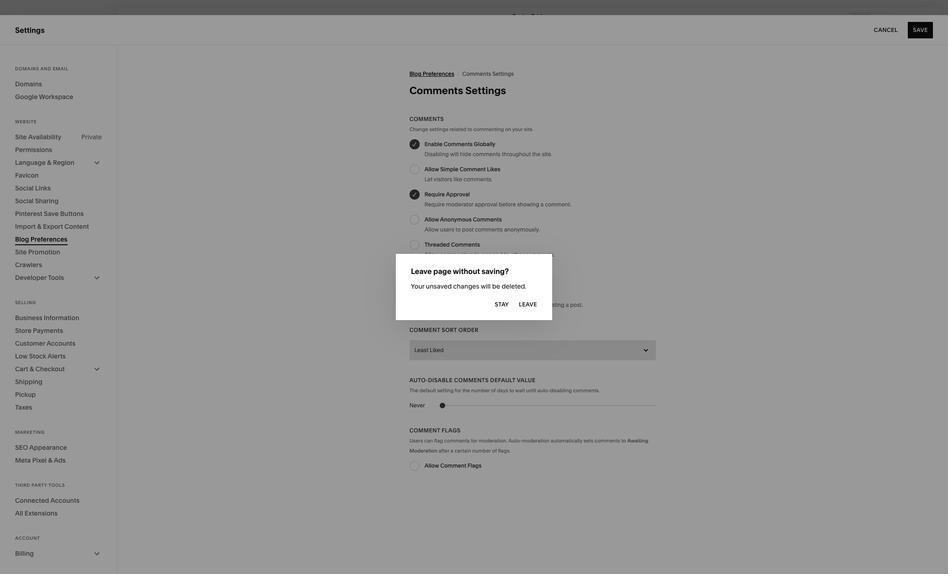 Task type: locate. For each thing, give the bounding box(es) containing it.
domains for google
[[15, 80, 42, 88]]

flags.
[[498, 448, 511, 454]]

preferences left the /
[[423, 70, 454, 77]]

4 allow from the top
[[425, 251, 439, 258]]

settings down blog preferences / comments settings
[[465, 85, 506, 97]]

number down the moderation.
[[472, 448, 491, 454]]

will left be
[[481, 283, 491, 291]]

1 vertical spatial number
[[472, 448, 491, 454]]

default up days
[[490, 377, 516, 384]]

2 require from the top
[[425, 201, 445, 208]]

comments inside allow anonymous comments allow users to post comments anonymously.
[[475, 226, 503, 233]]

& left export
[[37, 223, 41, 231]]

site up crawlers in the left of the page
[[15, 248, 27, 257]]

1 vertical spatial show
[[425, 277, 439, 283]]

will inside leave page without saving? dialog
[[481, 283, 491, 291]]

1 vertical spatial default
[[490, 377, 516, 384]]

0 vertical spatial selling
[[15, 73, 39, 82]]

flags down the after a certain number of flags.
[[468, 463, 482, 470]]

1 vertical spatial site
[[15, 248, 27, 257]]

a left post.
[[566, 302, 569, 309]]

5 allow from the top
[[425, 463, 439, 470]]

all extensions link
[[15, 508, 102, 520]]

posting
[[518, 292, 538, 299]]

2 site from the top
[[15, 248, 27, 257]]

0 horizontal spatial auto-
[[410, 377, 428, 384]]

hide
[[460, 151, 471, 158]]

blog down import
[[15, 235, 29, 244]]

None range field
[[410, 401, 656, 411]]

require
[[425, 191, 445, 198], [425, 201, 445, 208]]

all
[[15, 510, 23, 518]]

blog preferences / comments settings
[[410, 70, 514, 77]]

2 vertical spatial the
[[462, 388, 470, 394]]

moderation
[[410, 448, 437, 454]]

allow left anonymous
[[425, 216, 439, 223]]

site.
[[524, 126, 534, 133], [542, 151, 552, 158]]

simple
[[440, 166, 458, 173]]

1 horizontal spatial blog
[[410, 70, 421, 77]]

domains for and
[[15, 66, 39, 71]]

allow down threaded
[[425, 251, 439, 258]]

for right setting at the bottom left of the page
[[455, 388, 461, 394]]

to inside auto-disable comments default value the default setting for the number of days to wait until auto-disabling comments.
[[509, 388, 514, 394]]

private
[[81, 133, 102, 141]]

taxes
[[15, 404, 32, 412]]

1 vertical spatial site.
[[542, 151, 552, 158]]

other
[[511, 251, 524, 258]]

enable
[[425, 141, 443, 148], [425, 292, 443, 299], [425, 302, 442, 309]]

comments. up "posting"
[[524, 277, 553, 283]]

comments
[[473, 151, 501, 158], [475, 226, 503, 233], [453, 302, 481, 309], [444, 438, 470, 444], [595, 438, 620, 444]]

2 enable from the top
[[425, 292, 443, 299]]

0 horizontal spatial site.
[[524, 126, 534, 133]]

to right related
[[468, 126, 472, 133]]

to
[[468, 126, 472, 133], [456, 226, 461, 233], [475, 251, 480, 258], [504, 251, 509, 258], [504, 277, 509, 283], [509, 388, 514, 394], [621, 438, 626, 444]]

settings up domains and email
[[15, 25, 45, 35]]

site availability
[[15, 133, 61, 141]]

will inside enable comments globally disabling will hide comments throughout the site.
[[450, 151, 459, 158]]

1 vertical spatial &
[[48, 457, 52, 465]]

selling down domains and email
[[15, 73, 39, 82]]

selling up business
[[15, 300, 36, 305]]

3 enable from the top
[[425, 302, 442, 309]]

site. right throughout
[[542, 151, 552, 158]]

comment inside 'allow simple comment likes let visitors like comments.'
[[460, 166, 486, 173]]

blog inside favicon social links social sharing pinterest save buttons import & export content blog preferences site promotion crawlers
[[15, 235, 29, 244]]

a inside enable comments by default when posting enable the comments option by default when creating a post.
[[566, 302, 569, 309]]

leave for leave page without saving?
[[411, 267, 432, 276]]

disabling
[[550, 388, 572, 394]]

save right cancel
[[913, 26, 928, 33]]

1 show from the top
[[425, 267, 439, 273]]

0 horizontal spatial leave
[[411, 267, 432, 276]]

0 vertical spatial save
[[913, 26, 928, 33]]

allow inside 'allow simple comment likes let visitors like comments.'
[[425, 166, 439, 173]]

3 allow from the top
[[425, 226, 439, 233]]

2 domains from the top
[[15, 80, 42, 88]]

2 vertical spatial settings
[[465, 85, 506, 97]]

0 horizontal spatial will
[[450, 151, 459, 158]]

1 horizontal spatial preferences
[[423, 70, 454, 77]]

number left days
[[471, 388, 490, 394]]

enable inside enable comments globally disabling will hide comments throughout the site.
[[425, 141, 443, 148]]

0 horizontal spatial flags
[[442, 428, 461, 434]]

domains link
[[15, 78, 102, 91]]

0 horizontal spatial preferences
[[31, 235, 67, 244]]

comments. down likes
[[464, 176, 493, 183]]

comments down changes
[[453, 302, 481, 309]]

will left hide
[[450, 151, 459, 158]]

0 vertical spatial blog preferences link
[[410, 70, 454, 78]]

1 vertical spatial marketing
[[15, 430, 45, 435]]

preferences
[[423, 70, 454, 77], [31, 235, 67, 244]]

1 horizontal spatial for
[[471, 438, 477, 444]]

0 horizontal spatial default
[[420, 388, 436, 394]]

2 selling from the top
[[15, 300, 36, 305]]

number
[[471, 388, 490, 394], [472, 448, 491, 454]]

can
[[424, 438, 433, 444]]

comments inside threaded comments allow commenters to respond to other comments.
[[451, 241, 480, 248]]

1 vertical spatial leave
[[519, 301, 537, 308]]

1 horizontal spatial auto-
[[509, 438, 522, 444]]

comments inside auto-disable comments default value the default setting for the number of days to wait until auto-disabling comments.
[[454, 377, 489, 384]]

0 vertical spatial for
[[455, 388, 461, 394]]

domains inside the domains google workspace
[[15, 80, 42, 88]]

1 vertical spatial website
[[15, 119, 37, 124]]

domains up 'google'
[[15, 80, 42, 88]]

0 vertical spatial marketing
[[15, 90, 51, 99]]

0 vertical spatial website
[[15, 57, 44, 66]]

comments. right disabling on the bottom right of the page
[[573, 388, 600, 394]]

threaded
[[425, 241, 450, 248]]

1 vertical spatial enable
[[425, 292, 443, 299]]

blog preferences link down export
[[15, 233, 102, 246]]

default down be
[[482, 292, 500, 299]]

business information store payments customer accounts low stock alerts
[[15, 314, 79, 361]]

by down when
[[501, 302, 507, 309]]

2 horizontal spatial the
[[532, 151, 541, 158]]

comment down after
[[440, 463, 466, 470]]

0 vertical spatial site
[[15, 133, 27, 141]]

default down when
[[508, 302, 526, 309]]

1 domains from the top
[[15, 66, 39, 71]]

appearance
[[29, 444, 67, 452]]

1 horizontal spatial &
[[48, 457, 52, 465]]

marketing link
[[15, 89, 102, 100]]

comments. right other
[[526, 251, 555, 258]]

allow
[[425, 166, 439, 173], [425, 216, 439, 223], [425, 226, 439, 233], [425, 251, 439, 258], [425, 463, 439, 470]]

1 horizontal spatial leave
[[519, 301, 537, 308]]

0 horizontal spatial the
[[444, 302, 452, 309]]

google
[[15, 93, 38, 101]]

1 social from the top
[[15, 184, 34, 192]]

0 vertical spatial flags
[[442, 428, 461, 434]]

comment.
[[545, 201, 571, 208]]

0 vertical spatial default
[[482, 292, 500, 299]]

0 vertical spatial auto-
[[410, 377, 428, 384]]

comments up threaded comments allow commenters to respond to other comments.
[[475, 226, 503, 233]]

pickup link
[[15, 389, 102, 401]]

cancel
[[874, 26, 898, 33]]

site. inside comments change settings related to commenting on your site.
[[524, 126, 534, 133]]

social down favicon
[[15, 184, 34, 192]]

shipping pickup taxes
[[15, 378, 42, 412]]

comments up hide
[[444, 141, 473, 148]]

of left days
[[491, 388, 496, 394]]

leave up your
[[411, 267, 432, 276]]

of left flags.
[[492, 448, 497, 454]]

1 enable from the top
[[425, 141, 443, 148]]

least liked
[[415, 347, 444, 354]]

2 vertical spatial enable
[[425, 302, 442, 309]]

accounts inside connected accounts all extensions
[[50, 497, 79, 505]]

automatically
[[551, 438, 583, 444]]

to left 'post'
[[456, 226, 461, 233]]

until
[[526, 388, 536, 394]]

leave
[[411, 267, 432, 276], [519, 301, 537, 308]]

blog preferences link
[[410, 70, 454, 78], [15, 233, 102, 246]]

meta
[[15, 457, 31, 465]]

connected accounts all extensions
[[15, 497, 79, 518]]

allow inside threaded comments allow commenters to respond to other comments.
[[425, 251, 439, 258]]

0 vertical spatial domains
[[15, 66, 39, 71]]

1 marketing from the top
[[15, 90, 51, 99]]

settings right the /
[[492, 70, 514, 77]]

2 social from the top
[[15, 197, 34, 205]]

1 horizontal spatial save
[[913, 26, 928, 33]]

comments up change
[[410, 116, 444, 123]]

least
[[415, 347, 428, 354]]

leave down "posting"
[[519, 301, 537, 308]]

0 vertical spatial require
[[425, 191, 445, 198]]

links
[[35, 184, 51, 192]]

1 horizontal spatial will
[[481, 283, 491, 291]]

book
[[513, 13, 526, 19]]

website
[[15, 57, 44, 66], [15, 119, 37, 124]]

require left moderator
[[425, 201, 445, 208]]

leave for leave
[[519, 301, 537, 308]]

0 vertical spatial number
[[471, 388, 490, 394]]

comments right "disable"
[[454, 377, 489, 384]]

sets
[[584, 438, 594, 444]]

1 vertical spatial auto-
[[509, 438, 522, 444]]

1 horizontal spatial the
[[462, 388, 470, 394]]

0 vertical spatial blog
[[410, 70, 421, 77]]

0 vertical spatial accounts
[[46, 340, 76, 348]]

show down page
[[425, 277, 439, 283]]

show avatars show commenter avatars next to their comments.
[[425, 267, 553, 283]]

default right 'the'
[[420, 388, 436, 394]]

allow left the users
[[425, 226, 439, 233]]

availability
[[28, 133, 61, 141]]

1 vertical spatial for
[[471, 438, 477, 444]]

post.
[[570, 302, 583, 309]]

the
[[532, 151, 541, 158], [444, 302, 452, 309], [462, 388, 470, 394]]

allow for allow comment flags
[[425, 463, 439, 470]]

comment down hide
[[460, 166, 486, 173]]

0 vertical spatial leave
[[411, 267, 432, 276]]

comments up commenters
[[451, 241, 480, 248]]

crawlers
[[15, 261, 42, 269]]

0 vertical spatial show
[[425, 267, 439, 273]]

1 vertical spatial the
[[444, 302, 452, 309]]

0 horizontal spatial &
[[37, 223, 41, 231]]

comments
[[462, 70, 491, 77], [410, 85, 463, 97], [410, 116, 444, 123], [444, 141, 473, 148], [473, 216, 502, 223], [451, 241, 480, 248], [444, 292, 473, 299], [454, 377, 489, 384]]

a right after
[[451, 448, 453, 454]]

selling link
[[15, 73, 102, 84]]

permissions link
[[15, 144, 102, 156]]

allow up let at the left top of page
[[425, 166, 439, 173]]

0 vertical spatial default
[[508, 302, 526, 309]]

0 vertical spatial site.
[[524, 126, 534, 133]]

allow down "moderation"
[[425, 463, 439, 470]]

require down let at the left top of page
[[425, 191, 445, 198]]

show up unsaved
[[425, 267, 439, 273]]

to inside comments change settings related to commenting on your site.
[[468, 126, 472, 133]]

1 horizontal spatial site.
[[542, 151, 552, 158]]

0 vertical spatial of
[[491, 388, 496, 394]]

site down analytics at the top left of the page
[[15, 133, 27, 141]]

pixel
[[32, 457, 47, 465]]

accounts up low stock alerts link
[[46, 340, 76, 348]]

approval
[[475, 201, 498, 208]]

1 vertical spatial require
[[425, 201, 445, 208]]

seo appearance meta pixel & ads
[[15, 444, 67, 465]]

default inside auto-disable comments default value the default setting for the number of days to wait until auto-disabling comments.
[[490, 377, 516, 384]]

their
[[511, 277, 522, 283]]

social up pinterest
[[15, 197, 34, 205]]

export
[[43, 223, 63, 231]]

1 vertical spatial save
[[44, 210, 59, 218]]

the right setting at the bottom left of the page
[[462, 388, 470, 394]]

ads
[[54, 457, 66, 465]]

throughout
[[502, 151, 531, 158]]

website up domains and email
[[15, 57, 44, 66]]

1 vertical spatial social
[[15, 197, 34, 205]]

1 horizontal spatial by
[[501, 302, 507, 309]]

0 vertical spatial &
[[37, 223, 41, 231]]

2 show from the top
[[425, 277, 439, 283]]

comments down globally
[[473, 151, 501, 158]]

website up "site availability"
[[15, 119, 37, 124]]

comments. inside show avatars show commenter avatars next to their comments.
[[524, 277, 553, 283]]

1 horizontal spatial default
[[508, 302, 526, 309]]

the down unsaved
[[444, 302, 452, 309]]

0 vertical spatial the
[[532, 151, 541, 158]]

tab list
[[850, 13, 892, 27]]

accounts up all extensions link
[[50, 497, 79, 505]]

domains left and
[[15, 66, 39, 71]]

1 vertical spatial settings
[[492, 70, 514, 77]]

marketing
[[15, 90, 51, 99], [15, 430, 45, 435]]

pickup
[[15, 391, 36, 399]]

comments down changes
[[444, 292, 473, 299]]

1 vertical spatial by
[[501, 302, 507, 309]]

require approval require moderator approval before showing a comment.
[[425, 191, 571, 208]]

0 horizontal spatial for
[[455, 388, 461, 394]]

enable comments globally disabling will hide comments throughout the site.
[[425, 141, 552, 158]]

comments inside comments change settings related to commenting on your site.
[[410, 116, 444, 123]]

1 vertical spatial selling
[[15, 300, 36, 305]]

auto- up 'the'
[[410, 377, 428, 384]]

comments right the /
[[462, 70, 491, 77]]

save button
[[908, 22, 933, 38]]

seo
[[15, 444, 28, 452]]

comments inside enable comments globally disabling will hide comments throughout the site.
[[473, 151, 501, 158]]

blog preferences link left the /
[[410, 70, 454, 78]]

a right showing
[[541, 201, 544, 208]]

pinterest
[[15, 210, 42, 218]]

to left wait
[[509, 388, 514, 394]]

enable comments by default when posting enable the comments option by default when creating a post.
[[425, 292, 583, 309]]

save up export
[[44, 210, 59, 218]]

0 vertical spatial social
[[15, 184, 34, 192]]

by down your unsaved changes will be deleted.
[[474, 292, 480, 299]]

0 vertical spatial will
[[450, 151, 459, 158]]

flags up flag
[[442, 428, 461, 434]]

& left ads
[[48, 457, 52, 465]]

1 vertical spatial preferences
[[31, 235, 67, 244]]

information
[[44, 314, 79, 322]]

the right throughout
[[532, 151, 541, 158]]

the inside auto-disable comments default value the default setting for the number of days to wait until auto-disabling comments.
[[462, 388, 470, 394]]

alerts
[[48, 353, 66, 361]]

2 allow from the top
[[425, 216, 439, 223]]

0 horizontal spatial save
[[44, 210, 59, 218]]

liked
[[430, 347, 444, 354]]

unsaved
[[426, 283, 452, 291]]

auto- up flags.
[[509, 438, 522, 444]]

comments inside enable comments by default when posting enable the comments option by default when creating a post.
[[453, 302, 481, 309]]

to right next
[[504, 277, 509, 283]]

1 vertical spatial default
[[420, 388, 436, 394]]

1 allow from the top
[[425, 166, 439, 173]]

default inside enable comments by default when posting enable the comments option by default when creating a post.
[[482, 292, 500, 299]]

1 vertical spatial domains
[[15, 80, 42, 88]]

for up the after a certain number of flags.
[[471, 438, 477, 444]]

site. right your
[[524, 126, 534, 133]]

1 horizontal spatial flags
[[468, 463, 482, 470]]

awaiting moderation
[[410, 438, 648, 454]]

anonymously.
[[504, 226, 540, 233]]

comments down approval
[[473, 216, 502, 223]]

0 horizontal spatial by
[[474, 292, 480, 299]]

1 site from the top
[[15, 133, 27, 141]]

0 vertical spatial enable
[[425, 141, 443, 148]]

preferences down export
[[31, 235, 67, 244]]

1 vertical spatial will
[[481, 283, 491, 291]]

moderation
[[522, 438, 550, 444]]

scheduling
[[39, 139, 78, 148]]

blog left the /
[[410, 70, 421, 77]]

default inside enable comments by default when posting enable the comments option by default when creating a post.
[[508, 302, 526, 309]]

0 horizontal spatial blog preferences link
[[15, 233, 102, 246]]

favicon link
[[15, 169, 102, 182]]

0 horizontal spatial blog
[[15, 235, 29, 244]]

1 vertical spatial accounts
[[50, 497, 79, 505]]

1 vertical spatial blog
[[15, 235, 29, 244]]

acuity
[[15, 139, 37, 148]]

stay
[[495, 301, 509, 308]]



Task type: vqa. For each thing, say whether or not it's contained in the screenshot.


Task type: describe. For each thing, give the bounding box(es) containing it.
allow anonymous comments allow users to post comments anonymously.
[[425, 216, 540, 233]]

0 vertical spatial settings
[[15, 25, 45, 35]]

analytics
[[15, 123, 47, 132]]

value
[[517, 377, 536, 384]]

save inside favicon social links social sharing pinterest save buttons import & export content blog preferences site promotion crawlers
[[44, 210, 59, 218]]

permissions
[[15, 146, 52, 154]]

jacob
[[36, 518, 52, 525]]

enable for enable comments by default when posting enable the comments option by default when creating a post.
[[425, 292, 443, 299]]

leave page without saving?
[[411, 267, 509, 276]]

1 selling from the top
[[15, 73, 39, 82]]

sharing
[[35, 197, 59, 205]]

comments down the /
[[410, 85, 463, 97]]

let
[[425, 176, 433, 183]]

order
[[459, 327, 479, 334]]

be
[[492, 283, 500, 291]]

anonymous
[[440, 216, 472, 223]]

accounts inside business information store payments customer accounts low stock alerts
[[46, 340, 76, 348]]

shipping link
[[15, 376, 102, 389]]

auto-disable comments default value the default setting for the number of days to wait until auto-disabling comments.
[[410, 377, 600, 394]]

related
[[450, 126, 466, 133]]

threaded comments allow commenters to respond to other comments.
[[425, 241, 555, 258]]

site promotion link
[[15, 246, 102, 259]]

allow for allow simple comment likes let visitors like comments.
[[425, 166, 439, 173]]

enable for enable comments globally disabling will hide comments throughout the site.
[[425, 141, 443, 148]]

the
[[410, 388, 418, 394]]

comment up least
[[410, 327, 440, 334]]

page
[[433, 267, 452, 276]]

and
[[40, 66, 51, 71]]

1 vertical spatial blog preferences link
[[15, 233, 102, 246]]

comments. inside threaded comments allow commenters to respond to other comments.
[[526, 251, 555, 258]]

tools
[[49, 483, 65, 488]]

commenter
[[440, 277, 470, 283]]

account
[[15, 536, 40, 541]]

certain
[[455, 448, 471, 454]]

extensions
[[25, 510, 58, 518]]

for inside auto-disable comments default value the default setting for the number of days to wait until auto-disabling comments.
[[455, 388, 461, 394]]

creating
[[543, 302, 564, 309]]

preferences inside favicon social links social sharing pinterest save buttons import & export content blog preferences site promotion crawlers
[[31, 235, 67, 244]]

cancel button
[[874, 22, 898, 38]]

promotion
[[28, 248, 60, 257]]

showing
[[517, 201, 539, 208]]

comments inside enable comments by default when posting enable the comments option by default when creating a post.
[[444, 292, 473, 299]]

your
[[512, 126, 523, 133]]

1 horizontal spatial blog preferences link
[[410, 70, 454, 78]]

social links link
[[15, 182, 102, 195]]

respond
[[481, 251, 503, 258]]

site inside favicon social links social sharing pinterest save buttons import & export content blog preferences site promotion crawlers
[[15, 248, 27, 257]]

to left other
[[504, 251, 509, 258]]

to left respond
[[475, 251, 480, 258]]

2 marketing from the top
[[15, 430, 45, 435]]

the inside enable comments globally disabling will hide comments throughout the site.
[[532, 151, 541, 158]]

your
[[411, 283, 425, 291]]

commenters
[[440, 251, 473, 258]]

business
[[15, 314, 42, 322]]

comments inside allow anonymous comments allow users to post comments anonymously.
[[473, 216, 502, 223]]

to inside show avatars show commenter avatars next to their comments.
[[504, 277, 509, 283]]

asset library link
[[15, 455, 102, 466]]

simon
[[54, 518, 70, 525]]

of inside auto-disable comments default value the default setting for the number of days to wait until auto-disabling comments.
[[491, 388, 496, 394]]

acuity scheduling
[[15, 139, 78, 148]]

party
[[32, 483, 47, 488]]

book a table
[[513, 13, 546, 19]]

settings
[[430, 126, 448, 133]]

your unsaved changes will be deleted.
[[411, 283, 527, 291]]

default for when
[[482, 292, 500, 299]]

to inside allow anonymous comments allow users to post comments anonymously.
[[456, 226, 461, 233]]

domains and email
[[15, 66, 68, 71]]

default inside auto-disable comments default value the default setting for the number of days to wait until auto-disabling comments.
[[420, 388, 436, 394]]

connected
[[15, 497, 49, 505]]

google workspace link
[[15, 91, 102, 103]]

default for value
[[490, 377, 516, 384]]

comments right sets
[[595, 438, 620, 444]]

0 vertical spatial by
[[474, 292, 480, 299]]

comments. inside auto-disable comments default value the default setting for the number of days to wait until auto-disabling comments.
[[573, 388, 600, 394]]

third
[[15, 483, 30, 488]]

1 website from the top
[[15, 57, 44, 66]]

sort
[[442, 327, 457, 334]]

option
[[483, 302, 499, 309]]

marketing inside "link"
[[15, 90, 51, 99]]

next
[[492, 277, 503, 283]]

edit button
[[121, 11, 146, 28]]

after
[[439, 448, 449, 454]]

1 vertical spatial flags
[[468, 463, 482, 470]]

1 require from the top
[[425, 191, 445, 198]]

save inside 'button'
[[913, 26, 928, 33]]

auto-
[[538, 388, 550, 394]]

site. inside enable comments globally disabling will hide comments throughout the site.
[[542, 151, 552, 158]]

stay button
[[495, 297, 509, 313]]

email
[[53, 66, 68, 71]]

workspace
[[39, 93, 73, 101]]

pinterest save buttons link
[[15, 208, 102, 220]]

a inside require approval require moderator approval before showing a comment.
[[541, 201, 544, 208]]

change
[[410, 126, 428, 133]]

users
[[410, 438, 423, 444]]

comments. inside 'allow simple comment likes let visitors like comments.'
[[464, 176, 493, 183]]

shipping
[[15, 378, 42, 386]]

saving?
[[482, 267, 509, 276]]

0 vertical spatial preferences
[[423, 70, 454, 77]]

import & export content link
[[15, 220, 102, 233]]

connected accounts link
[[15, 495, 102, 508]]

awaiting
[[627, 438, 648, 444]]

moderator
[[446, 201, 474, 208]]

1 vertical spatial of
[[492, 448, 497, 454]]

comments change settings related to commenting on your site.
[[410, 116, 534, 133]]

to left awaiting
[[621, 438, 626, 444]]

the inside enable comments by default when posting enable the comments option by default when creating a post.
[[444, 302, 452, 309]]

number inside auto-disable comments default value the default setting for the number of days to wait until auto-disabling comments.
[[471, 388, 490, 394]]

leave button
[[519, 297, 537, 313]]

2 website from the top
[[15, 119, 37, 124]]

visitors
[[434, 176, 452, 183]]

never
[[410, 402, 425, 409]]

when
[[528, 302, 542, 309]]

& inside favicon social links social sharing pinterest save buttons import & export content blog preferences site promotion crawlers
[[37, 223, 41, 231]]

low
[[15, 353, 28, 361]]

a right the book at the top right
[[527, 13, 530, 19]]

library
[[37, 456, 61, 465]]

leave page without saving? dialog
[[396, 254, 552, 321]]

auto- inside auto-disable comments default value the default setting for the number of days to wait until auto-disabling comments.
[[410, 377, 428, 384]]

allow for allow anonymous comments allow users to post comments anonymously.
[[425, 216, 439, 223]]

payments
[[33, 327, 63, 335]]

& inside seo appearance meta pixel & ads
[[48, 457, 52, 465]]

before
[[499, 201, 516, 208]]

without
[[453, 267, 480, 276]]

comment up can
[[410, 428, 440, 434]]

comments up certain
[[444, 438, 470, 444]]

comments inside enable comments globally disabling will hide comments throughout the site.
[[444, 141, 473, 148]]

meta pixel & ads link
[[15, 454, 102, 467]]

comment sort order
[[410, 327, 479, 334]]

content
[[64, 223, 89, 231]]



